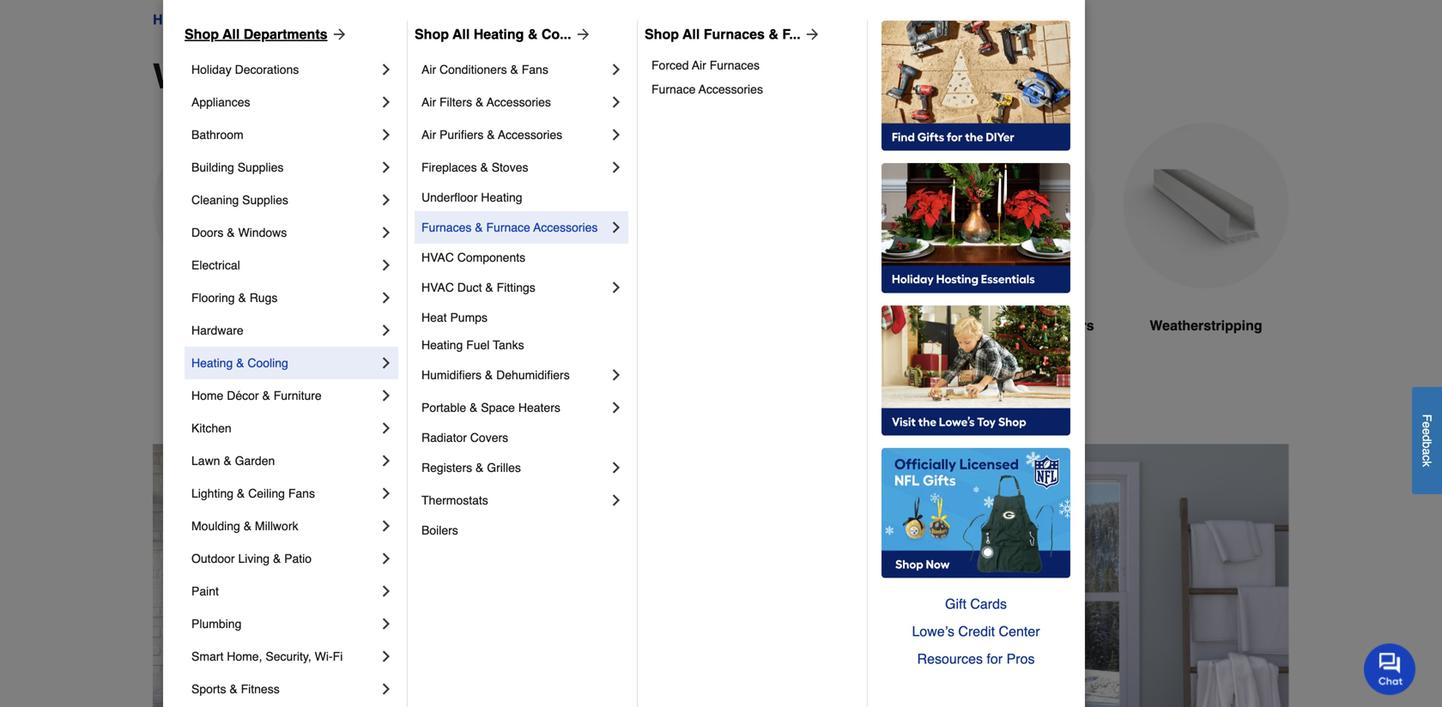 Task type: describe. For each thing, give the bounding box(es) containing it.
radiator
[[421, 431, 467, 445]]

kitchen
[[191, 421, 232, 435]]

all for heating
[[452, 26, 470, 42]]

covers
[[470, 431, 508, 445]]

all for departments
[[222, 26, 240, 42]]

sports
[[191, 682, 226, 696]]

a blue six-lite, two-panel, shaker-style exterior door. image
[[153, 123, 319, 289]]

furnaces for all
[[704, 26, 765, 42]]

building supplies link
[[191, 151, 378, 184]]

& inside moulding & millwork link
[[244, 519, 252, 533]]

cleaning supplies link
[[191, 184, 378, 216]]

fuel
[[466, 338, 490, 352]]

shop for shop all departments
[[185, 26, 219, 42]]

a
[[1420, 448, 1434, 455]]

chevron right image for appliances
[[378, 94, 395, 111]]

departments
[[244, 26, 328, 42]]

security,
[[266, 650, 311, 664]]

chevron right image for home décor & furniture
[[378, 387, 395, 404]]

heating up 'air conditioners & fans'
[[474, 26, 524, 42]]

forced air furnaces
[[652, 58, 760, 72]]

heating fuel tanks
[[421, 338, 524, 352]]

accessories for air purifiers & accessories
[[498, 128, 562, 142]]

chevron right image for air purifiers & accessories
[[608, 126, 625, 143]]

doors & windows
[[191, 226, 287, 239]]

& inside lawn & garden link
[[223, 454, 232, 468]]

forced air furnaces link
[[652, 53, 855, 77]]

shop all departments
[[185, 26, 328, 42]]

holiday decorations
[[191, 63, 299, 76]]

cleaning supplies
[[191, 193, 288, 207]]

shop for shop all furnaces & f...
[[645, 26, 679, 42]]

interior
[[385, 318, 432, 333]]

hardware
[[191, 324, 244, 337]]

hvac for hvac components
[[421, 251, 454, 264]]

humidifiers & dehumidifiers
[[421, 368, 570, 382]]

hvac for hvac duct & fittings
[[421, 281, 454, 294]]

portable & space heaters link
[[421, 391, 608, 424]]

plumbing
[[191, 617, 242, 631]]

furnace accessories
[[652, 82, 763, 96]]

a blue chamberlain garage door opener with two white light panels. image
[[929, 123, 1095, 289]]

grilles
[[487, 461, 521, 475]]

decorations
[[235, 63, 299, 76]]

paint
[[191, 585, 219, 598]]

fans for lighting & ceiling fans
[[288, 487, 315, 500]]

thermostats
[[421, 494, 488, 507]]

& inside the lighting & ceiling fans link
[[237, 487, 245, 500]]

0 vertical spatial windows & doors
[[206, 12, 315, 27]]

& inside heating & cooling link
[[236, 356, 244, 370]]

a black double-hung window with six panes. image
[[541, 123, 707, 289]]

k
[[1420, 461, 1434, 467]]

heating down hardware
[[191, 356, 233, 370]]

hvac duct & fittings link
[[421, 271, 608, 304]]

center
[[999, 624, 1040, 639]]

air conditioners & fans
[[421, 63, 548, 76]]

gift cards link
[[882, 591, 1070, 618]]

tanks
[[493, 338, 524, 352]]

f...
[[782, 26, 801, 42]]

chat invite button image
[[1364, 643, 1416, 695]]

underfloor heating link
[[421, 184, 625, 211]]

fans for air conditioners & fans
[[522, 63, 548, 76]]

chevron right image for holiday decorations
[[378, 61, 395, 78]]

arrow right image
[[571, 26, 592, 43]]

cooling
[[248, 356, 288, 370]]

openers
[[1038, 318, 1094, 333]]

ceiling
[[248, 487, 285, 500]]

flooring & rugs link
[[191, 282, 378, 314]]

components
[[457, 251, 525, 264]]

arrow right image for shop all departments
[[328, 26, 348, 43]]

registers & grilles link
[[421, 452, 608, 484]]

shop all furnaces & f... link
[[645, 24, 821, 45]]

& inside shop all heating & co... link
[[528, 26, 538, 42]]

building
[[191, 161, 234, 174]]

a piece of white weatherstripping. image
[[1123, 123, 1289, 289]]

arrow right image for shop all furnaces & f...
[[801, 26, 821, 43]]

& inside garage doors & openers link
[[1025, 318, 1035, 333]]

duct
[[457, 281, 482, 294]]

accessories inside furnace accessories link
[[699, 82, 763, 96]]

heat pumps
[[421, 311, 488, 324]]

registers & grilles
[[421, 461, 521, 475]]

furniture
[[274, 389, 322, 403]]

fireplaces & stoves
[[421, 161, 528, 174]]

humidifiers & dehumidifiers link
[[421, 359, 608, 391]]

weatherstripping link
[[1123, 123, 1289, 377]]

chevron right image for thermostats
[[608, 492, 625, 509]]

& inside hvac duct & fittings link
[[485, 281, 493, 294]]

windows link
[[541, 123, 707, 377]]

thermostats link
[[421, 484, 608, 517]]

humidifiers
[[421, 368, 482, 382]]

interior doors link
[[347, 123, 513, 377]]

chevron right image for fireplaces & stoves
[[608, 159, 625, 176]]

& inside the air purifiers & accessories link
[[487, 128, 495, 142]]

all for furnaces
[[683, 26, 700, 42]]

find gifts for the diyer. image
[[882, 21, 1070, 151]]

air filters & accessories
[[421, 95, 551, 109]]

exterior doors
[[188, 318, 284, 333]]

registers
[[421, 461, 472, 475]]

heating down interior doors
[[421, 338, 463, 352]]

home link
[[153, 9, 191, 30]]

bathroom
[[191, 128, 244, 142]]

radiator covers link
[[421, 424, 625, 452]]

& inside sports & fitness link
[[229, 682, 238, 696]]

& inside air conditioners & fans link
[[510, 63, 518, 76]]

& inside 'shop all furnaces & f...' link
[[769, 26, 778, 42]]

furnace accessories link
[[652, 77, 855, 101]]

air for air purifiers & accessories
[[421, 128, 436, 142]]

moulding
[[191, 519, 240, 533]]

chevron right image for bathroom
[[378, 126, 395, 143]]

doors inside windows & doors link
[[278, 12, 315, 27]]

fireplaces & stoves link
[[421, 151, 608, 184]]

a white three-panel, craftsman-style, prehung interior door with doorframe and hinges. image
[[347, 123, 513, 289]]

home décor & furniture link
[[191, 379, 378, 412]]

windows & doors link
[[206, 9, 315, 30]]

smart
[[191, 650, 223, 664]]

accessories for furnaces & furnace accessories
[[533, 221, 598, 234]]

b
[[1420, 442, 1434, 448]]

cards
[[970, 596, 1007, 612]]

f e e d b a c k
[[1420, 414, 1434, 467]]

chevron right image for smart home, security, wi-fi
[[378, 648, 395, 665]]

lighting
[[191, 487, 234, 500]]

& down departments
[[313, 57, 338, 96]]

c
[[1420, 455, 1434, 461]]



Task type: vqa. For each thing, say whether or not it's contained in the screenshot.
A kitchen with navy blue cabinets, two white waterfall islands and medium-tone brown wood floors. image
no



Task type: locate. For each thing, give the bounding box(es) containing it.
doors inside exterior doors link
[[244, 318, 284, 333]]

holiday hosting essentials. image
[[882, 163, 1070, 294]]

garage
[[930, 318, 977, 333]]

e up "b"
[[1420, 428, 1434, 435]]

exterior doors link
[[153, 123, 319, 377]]

electrical
[[191, 258, 240, 272]]

for
[[987, 651, 1003, 667]]

lighting & ceiling fans
[[191, 487, 315, 500]]

shop for shop all heating & co...
[[415, 26, 449, 42]]

chevron right image for flooring & rugs
[[378, 289, 395, 306]]

accessories up fireplaces & stoves link
[[498, 128, 562, 142]]

shop up conditioners
[[415, 26, 449, 42]]

outdoor living & patio
[[191, 552, 312, 566]]

2 shop from the left
[[415, 26, 449, 42]]

& inside the flooring & rugs link
[[238, 291, 246, 305]]

moulding & millwork link
[[191, 510, 378, 543]]

resources for pros
[[917, 651, 1035, 667]]

2 all from the left
[[452, 26, 470, 42]]

millwork
[[255, 519, 298, 533]]

& inside furnaces & furnace accessories link
[[475, 221, 483, 234]]

doors inside garage doors & openers link
[[981, 318, 1021, 333]]

0 vertical spatial furnace
[[652, 82, 696, 96]]

2 arrow right image from the left
[[801, 26, 821, 43]]

1 vertical spatial hvac
[[421, 281, 454, 294]]

air
[[692, 58, 706, 72], [421, 63, 436, 76], [421, 95, 436, 109], [421, 128, 436, 142]]

all
[[222, 26, 240, 42], [452, 26, 470, 42], [683, 26, 700, 42]]

1 horizontal spatial furnace
[[652, 82, 696, 96]]

chevron right image for cleaning supplies
[[378, 191, 395, 209]]

heating fuel tanks link
[[421, 331, 625, 359]]

hvac inside hvac duct & fittings link
[[421, 281, 454, 294]]

& down cleaning supplies
[[227, 226, 235, 239]]

& inside registers & grilles link
[[476, 461, 484, 475]]

& inside outdoor living & patio link
[[273, 552, 281, 566]]

purifiers
[[439, 128, 484, 142]]

& down fuel
[[485, 368, 493, 382]]

air left the purifiers
[[421, 128, 436, 142]]

fi
[[333, 650, 343, 664]]

& right duct
[[485, 281, 493, 294]]

& left co...
[[528, 26, 538, 42]]

underfloor heating
[[421, 191, 522, 204]]

1 vertical spatial fans
[[288, 487, 315, 500]]

home for home décor & furniture
[[191, 389, 223, 403]]

air for air conditioners & fans
[[421, 63, 436, 76]]

supplies inside "link"
[[242, 193, 288, 207]]

1 all from the left
[[222, 26, 240, 42]]

hardware link
[[191, 314, 378, 347]]

chevron right image for plumbing
[[378, 615, 395, 633]]

arrow right image
[[328, 26, 348, 43], [801, 26, 821, 43]]

home,
[[227, 650, 262, 664]]

home for home
[[153, 12, 191, 27]]

chevron right image for air conditioners & fans
[[608, 61, 625, 78]]

heat pumps link
[[421, 304, 625, 331]]

arrow right image up forced air furnaces link
[[801, 26, 821, 43]]

2 vertical spatial furnaces
[[421, 221, 472, 234]]

& inside humidifiers & dehumidifiers 'link'
[[485, 368, 493, 382]]

accessories inside air filters & accessories link
[[487, 95, 551, 109]]

furnace inside furnaces & furnace accessories link
[[486, 221, 530, 234]]

chevron right image for kitchen
[[378, 420, 395, 437]]

shop up the holiday
[[185, 26, 219, 42]]

1 e from the top
[[1420, 422, 1434, 428]]

& inside windows & doors link
[[266, 12, 275, 27]]

furnace down "forced"
[[652, 82, 696, 96]]

chevron right image for heating & cooling
[[378, 355, 395, 372]]

air conditioners & fans link
[[421, 53, 608, 86]]

flooring & rugs
[[191, 291, 278, 305]]

arrow right image up holiday decorations "link" in the top of the page
[[328, 26, 348, 43]]

& left millwork
[[244, 519, 252, 533]]

furnaces down underfloor
[[421, 221, 472, 234]]

doors & windows link
[[191, 216, 378, 249]]

accessories up the air purifiers & accessories link
[[487, 95, 551, 109]]

supplies up cleaning supplies
[[238, 161, 284, 174]]

1 vertical spatial windows & doors
[[153, 57, 446, 96]]

shop up "forced"
[[645, 26, 679, 42]]

radiator covers
[[421, 431, 508, 445]]

furnaces & furnace accessories
[[421, 221, 598, 234]]

pros
[[1007, 651, 1035, 667]]

0 horizontal spatial fans
[[288, 487, 315, 500]]

arrow right image inside shop all departments link
[[328, 26, 348, 43]]

interior doors
[[385, 318, 475, 333]]

pumps
[[450, 311, 488, 324]]

chevron right image for hvac duct & fittings
[[608, 279, 625, 296]]

chevron right image for building supplies
[[378, 159, 395, 176]]

3 all from the left
[[683, 26, 700, 42]]

electrical link
[[191, 249, 378, 282]]

& left rugs
[[238, 291, 246, 305]]

furnaces up furnace accessories link
[[710, 58, 760, 72]]

hvac duct & fittings
[[421, 281, 535, 294]]

hvac up heat
[[421, 281, 454, 294]]

& inside portable & space heaters link
[[470, 401, 478, 415]]

gift cards
[[945, 596, 1007, 612]]

d
[[1420, 435, 1434, 442]]

chevron right image for registers & grilles
[[608, 459, 625, 476]]

exterior
[[188, 318, 240, 333]]

chevron right image for portable & space heaters
[[608, 399, 625, 416]]

forced
[[652, 58, 689, 72]]

shop all heating & co... link
[[415, 24, 592, 45]]

chevron right image
[[378, 94, 395, 111], [608, 94, 625, 111], [378, 126, 395, 143], [378, 191, 395, 209], [378, 224, 395, 241], [378, 257, 395, 274], [608, 279, 625, 296], [378, 322, 395, 339], [608, 367, 625, 384], [378, 387, 395, 404], [378, 420, 395, 437], [608, 459, 625, 476], [378, 485, 395, 502], [378, 518, 395, 535], [378, 550, 395, 567], [378, 583, 395, 600]]

chevron right image for paint
[[378, 583, 395, 600]]

& up hvac components
[[475, 221, 483, 234]]

windows & doors down departments
[[153, 57, 446, 96]]

accessories inside the air purifiers & accessories link
[[498, 128, 562, 142]]

portable & space heaters
[[421, 401, 560, 415]]

air filters & accessories link
[[421, 86, 608, 118]]

resources
[[917, 651, 983, 667]]

building supplies
[[191, 161, 284, 174]]

e up 'd'
[[1420, 422, 1434, 428]]

heating & cooling
[[191, 356, 288, 370]]

1 vertical spatial supplies
[[242, 193, 288, 207]]

& right "lawn"
[[223, 454, 232, 468]]

home décor & furniture
[[191, 389, 322, 403]]

1 horizontal spatial all
[[452, 26, 470, 42]]

1 vertical spatial furnaces
[[710, 58, 760, 72]]

space
[[481, 401, 515, 415]]

chevron right image for electrical
[[378, 257, 395, 274]]

2 horizontal spatial all
[[683, 26, 700, 42]]

boilers
[[421, 524, 458, 537]]

& inside home décor & furniture link
[[262, 389, 270, 403]]

smart home, security, wi-fi
[[191, 650, 343, 664]]

shop
[[185, 26, 219, 42], [415, 26, 449, 42], [645, 26, 679, 42]]

0 horizontal spatial arrow right image
[[328, 26, 348, 43]]

sports & fitness
[[191, 682, 280, 696]]

advertisement region
[[153, 444, 1289, 707]]

& left openers on the top right
[[1025, 318, 1035, 333]]

air for air filters & accessories
[[421, 95, 436, 109]]

1 shop from the left
[[185, 26, 219, 42]]

0 vertical spatial home
[[153, 12, 191, 27]]

furnaces & furnace accessories link
[[421, 211, 608, 244]]

doors inside doors & windows link
[[191, 226, 223, 239]]

chevron right image for doors & windows
[[378, 224, 395, 241]]

0 vertical spatial fans
[[522, 63, 548, 76]]

furnaces up forced air furnaces link
[[704, 26, 765, 42]]

1 horizontal spatial shop
[[415, 26, 449, 42]]

air left filters
[[421, 95, 436, 109]]

shop all furnaces & f...
[[645, 26, 801, 42]]

1 horizontal spatial fans
[[522, 63, 548, 76]]

boilers link
[[421, 517, 625, 544]]

lowe's
[[912, 624, 954, 639]]

chevron right image for outdoor living & patio
[[378, 550, 395, 567]]

officially licensed n f l gifts. shop now. image
[[882, 448, 1070, 579]]

patio
[[284, 552, 312, 566]]

& right the purifiers
[[487, 128, 495, 142]]

moulding & millwork
[[191, 519, 298, 533]]

wi-
[[315, 650, 333, 664]]

0 vertical spatial hvac
[[421, 251, 454, 264]]

& left patio
[[273, 552, 281, 566]]

f e e d b a c k button
[[1412, 387, 1442, 494]]

windows & doors up the decorations
[[206, 12, 315, 27]]

accessories for air filters & accessories
[[487, 95, 551, 109]]

& right filters
[[476, 95, 484, 109]]

conditioners
[[439, 63, 507, 76]]

0 horizontal spatial shop
[[185, 26, 219, 42]]

2 hvac from the top
[[421, 281, 454, 294]]

supplies for building supplies
[[238, 161, 284, 174]]

weatherstripping
[[1150, 318, 1262, 333]]

home
[[153, 12, 191, 27], [191, 389, 223, 403]]

chevron right image for air filters & accessories
[[608, 94, 625, 111]]

furnaces for air
[[710, 58, 760, 72]]

& left cooling
[[236, 356, 244, 370]]

chevron right image for hardware
[[378, 322, 395, 339]]

& right décor
[[262, 389, 270, 403]]

chevron right image for furnaces & furnace accessories
[[608, 219, 625, 236]]

outdoor living & patio link
[[191, 543, 378, 575]]

chevron right image for humidifiers & dehumidifiers
[[608, 367, 625, 384]]

1 arrow right image from the left
[[328, 26, 348, 43]]

chevron right image for lighting & ceiling fans
[[378, 485, 395, 502]]

cleaning
[[191, 193, 239, 207]]

1 vertical spatial home
[[191, 389, 223, 403]]

lowe's credit center
[[912, 624, 1040, 639]]

chevron right image for lawn & garden
[[378, 452, 395, 470]]

all up conditioners
[[452, 26, 470, 42]]

shop all heating & co...
[[415, 26, 571, 42]]

& inside fireplaces & stoves link
[[480, 161, 488, 174]]

0 horizontal spatial home
[[153, 12, 191, 27]]

0 horizontal spatial furnace
[[486, 221, 530, 234]]

chevron right image for moulding & millwork
[[378, 518, 395, 535]]

heating up the furnaces & furnace accessories
[[481, 191, 522, 204]]

chevron right image for sports & fitness
[[378, 681, 395, 698]]

doors inside interior doors link
[[436, 318, 475, 333]]

outdoor
[[191, 552, 235, 566]]

co...
[[542, 26, 571, 42]]

windows
[[206, 12, 262, 27], [153, 57, 303, 96], [238, 226, 287, 239], [594, 318, 654, 333]]

chevron right image
[[378, 61, 395, 78], [608, 61, 625, 78], [608, 126, 625, 143], [378, 159, 395, 176], [608, 159, 625, 176], [608, 219, 625, 236], [378, 289, 395, 306], [378, 355, 395, 372], [608, 399, 625, 416], [378, 452, 395, 470], [608, 492, 625, 509], [378, 615, 395, 633], [378, 648, 395, 665], [378, 681, 395, 698]]

sports & fitness link
[[191, 673, 378, 706]]

2 e from the top
[[1420, 428, 1434, 435]]

accessories inside furnaces & furnace accessories link
[[533, 221, 598, 234]]

holiday decorations link
[[191, 53, 378, 86]]

bathroom link
[[191, 118, 378, 151]]

0 vertical spatial furnaces
[[704, 26, 765, 42]]

1 horizontal spatial home
[[191, 389, 223, 403]]

& up air filters & accessories link
[[510, 63, 518, 76]]

fans up air filters & accessories link
[[522, 63, 548, 76]]

furnace up hvac components link
[[486, 221, 530, 234]]

dehumidifiers
[[496, 368, 570, 382]]

hvac up hvac duct & fittings
[[421, 251, 454, 264]]

3 shop from the left
[[645, 26, 679, 42]]

air left conditioners
[[421, 63, 436, 76]]

0 vertical spatial supplies
[[238, 161, 284, 174]]

hvac components
[[421, 251, 525, 264]]

0 horizontal spatial all
[[222, 26, 240, 42]]

&
[[266, 12, 275, 27], [528, 26, 538, 42], [769, 26, 778, 42], [313, 57, 338, 96], [510, 63, 518, 76], [476, 95, 484, 109], [487, 128, 495, 142], [480, 161, 488, 174], [475, 221, 483, 234], [227, 226, 235, 239], [485, 281, 493, 294], [238, 291, 246, 305], [1025, 318, 1035, 333], [236, 356, 244, 370], [485, 368, 493, 382], [262, 389, 270, 403], [470, 401, 478, 415], [223, 454, 232, 468], [476, 461, 484, 475], [237, 487, 245, 500], [244, 519, 252, 533], [273, 552, 281, 566], [229, 682, 238, 696]]

supplies for cleaning supplies
[[242, 193, 288, 207]]

furnace inside furnace accessories link
[[652, 82, 696, 96]]

1 vertical spatial furnace
[[486, 221, 530, 234]]

air up furnace accessories
[[692, 58, 706, 72]]

f
[[1420, 414, 1434, 422]]

plumbing link
[[191, 608, 378, 640]]

all up the forced air furnaces
[[683, 26, 700, 42]]

& right sports
[[229, 682, 238, 696]]

& left space
[[470, 401, 478, 415]]

fitness
[[241, 682, 280, 696]]

hvac inside hvac components link
[[421, 251, 454, 264]]

supplies down the building supplies link
[[242, 193, 288, 207]]

& left stoves
[[480, 161, 488, 174]]

all up holiday decorations
[[222, 26, 240, 42]]

accessories up hvac components link
[[533, 221, 598, 234]]

1 horizontal spatial arrow right image
[[801, 26, 821, 43]]

furnace
[[652, 82, 696, 96], [486, 221, 530, 234]]

& left ceiling at bottom left
[[237, 487, 245, 500]]

accessories down forced air furnaces link
[[699, 82, 763, 96]]

& left f...
[[769, 26, 778, 42]]

& inside doors & windows link
[[227, 226, 235, 239]]

garage doors & openers link
[[929, 123, 1095, 377]]

1 hvac from the top
[[421, 251, 454, 264]]

portable
[[421, 401, 466, 415]]

arrow right image inside 'shop all furnaces & f...' link
[[801, 26, 821, 43]]

fans right ceiling at bottom left
[[288, 487, 315, 500]]

& inside air filters & accessories link
[[476, 95, 484, 109]]

hvac components link
[[421, 244, 625, 271]]

a barn door with a brown frame, three frosted glass panels, black hardware and a black track. image
[[735, 123, 901, 289]]

& left grilles
[[476, 461, 484, 475]]

2 horizontal spatial shop
[[645, 26, 679, 42]]

kitchen link
[[191, 412, 378, 445]]

holiday
[[191, 63, 232, 76]]

visit the lowe's toy shop. image
[[882, 306, 1070, 436]]

heating
[[474, 26, 524, 42], [481, 191, 522, 204], [421, 338, 463, 352], [191, 356, 233, 370]]

& up the decorations
[[266, 12, 275, 27]]



